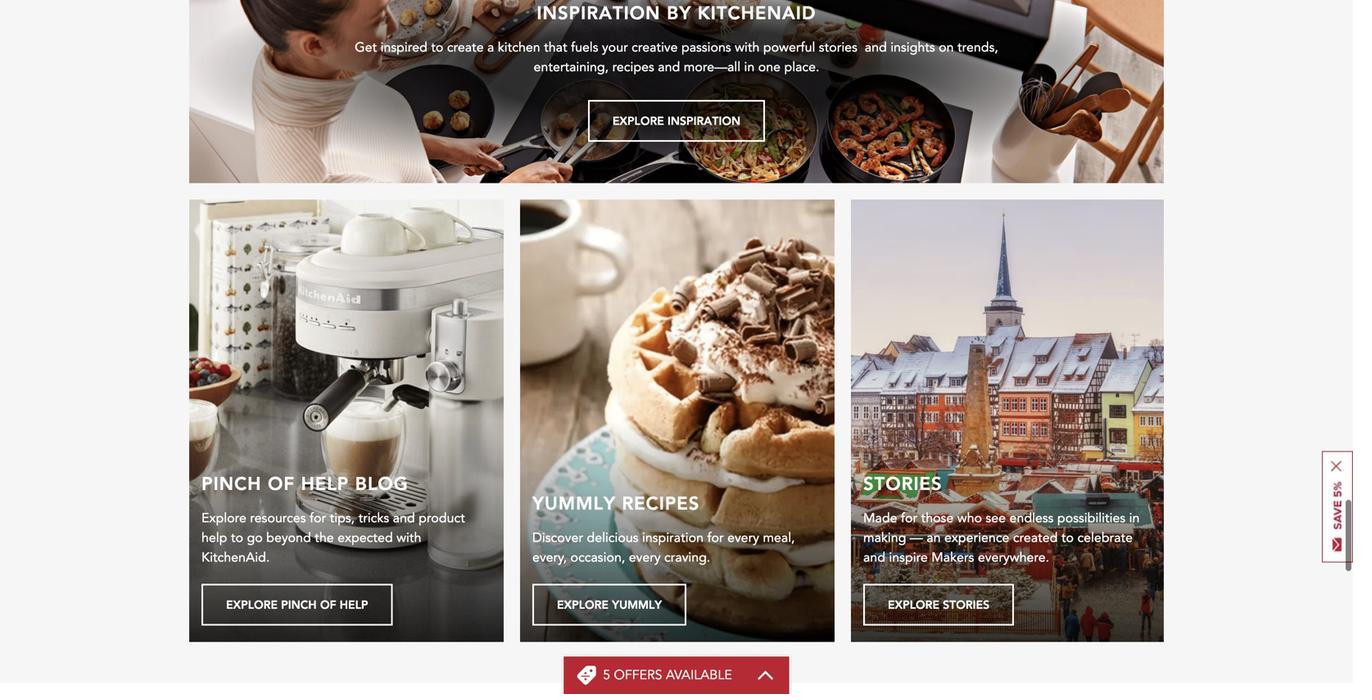 Task type: vqa. For each thing, say whether or not it's contained in the screenshot.
away within button
no



Task type: describe. For each thing, give the bounding box(es) containing it.
with inside get inspired to create a kitchen that fuels your creative passions with powerful stories  and insights on trends, entertaining, recipes and more—all in one place.
[[735, 39, 760, 57]]

made
[[864, 509, 898, 527]]

0 horizontal spatial of
[[268, 471, 295, 495]]

product
[[419, 509, 465, 527]]

explore stories
[[888, 597, 990, 612]]

those
[[922, 509, 954, 527]]

yummly inside "link"
[[612, 597, 662, 612]]

trends,
[[958, 39, 999, 57]]

fuels
[[571, 39, 599, 57]]

experience
[[945, 529, 1010, 547]]

more—all
[[684, 58, 741, 76]]

discover delicious inspiration for every meal, every, occasion, every craving.
[[533, 529, 795, 567]]

your
[[602, 39, 628, 57]]

explore inspiration
[[613, 113, 741, 128]]

on
[[939, 39, 954, 57]]

everywhere.
[[978, 549, 1050, 567]]

recipes
[[613, 58, 655, 76]]

chevron icon image
[[757, 670, 775, 680]]

creative
[[632, 39, 678, 57]]

promo tag image
[[577, 665, 597, 685]]

made for those who see endless possibilities in making — an experience created to celebrate and inspire makers everywhere.
[[864, 509, 1140, 567]]

created
[[1014, 529, 1058, 547]]

place.
[[785, 58, 820, 76]]

an
[[927, 529, 941, 547]]

tricks
[[359, 509, 389, 527]]

powerful
[[764, 39, 816, 57]]

help
[[202, 529, 227, 547]]

1 horizontal spatial every
[[728, 529, 760, 547]]

explore resources for tips, tricks and product help to go beyond the expected with kitchenaid.
[[202, 509, 465, 567]]

for inside explore resources for tips, tricks and product help to go beyond the expected with kitchenaid.
[[310, 509, 326, 527]]

inspiration
[[668, 113, 741, 128]]

for inside discover delicious inspiration for every meal, every, occasion, every craving.
[[708, 529, 724, 547]]

explore for yummly
[[557, 597, 609, 612]]

explore for pinch
[[226, 597, 278, 612]]

—
[[910, 529, 923, 547]]

delicious
[[587, 529, 639, 547]]

0 vertical spatial yummly
[[533, 491, 616, 515]]

endless
[[1010, 509, 1054, 527]]

meal,
[[763, 529, 795, 547]]

explore inspiration link
[[588, 100, 766, 142]]

entertaining,
[[534, 58, 609, 76]]

blog
[[355, 471, 409, 495]]

in inside get inspired to create a kitchen that fuels your creative passions with powerful stories  and insights on trends, entertaining, recipes and more—all in one place.
[[745, 58, 755, 76]]

possibilities
[[1058, 509, 1126, 527]]

1 horizontal spatial pinch
[[281, 597, 317, 612]]

explore pinch of help link
[[202, 584, 393, 626]]

1 vertical spatial help
[[340, 597, 368, 612]]

explore for explore resources for tips, tricks and product help to go beyond the expected with kitchenaid.
[[202, 509, 247, 527]]



Task type: locate. For each thing, give the bounding box(es) containing it.
beyond
[[266, 529, 311, 547]]

0 horizontal spatial pinch
[[202, 471, 262, 495]]

3 explore from the left
[[888, 597, 940, 612]]

for up the
[[310, 509, 326, 527]]

inspiration up fuels on the left
[[537, 0, 661, 24]]

1 vertical spatial explore
[[202, 509, 247, 527]]

explore down occasion,
[[557, 597, 609, 612]]

yummly down occasion,
[[612, 597, 662, 612]]

kitchenaid
[[698, 0, 817, 24]]

1 horizontal spatial of
[[320, 597, 336, 612]]

of
[[268, 471, 295, 495], [320, 597, 336, 612]]

and inside get inspired to create a kitchen that fuels your creative passions with powerful stories  and insights on trends, entertaining, recipes and more—all in one place.
[[658, 58, 680, 76]]

kitchen
[[498, 39, 541, 57]]

explore yummly
[[557, 597, 662, 612]]

1 vertical spatial with
[[397, 529, 421, 547]]

with inside explore resources for tips, tricks and product help to go beyond the expected with kitchenaid.
[[397, 529, 421, 547]]

inspiration
[[537, 0, 661, 24], [642, 529, 704, 547]]

0 vertical spatial inspiration
[[537, 0, 661, 24]]

explore down kitchenaid.
[[226, 597, 278, 612]]

in left one
[[745, 58, 755, 76]]

explore inside explore inspiration link
[[613, 113, 664, 128]]

0 vertical spatial every
[[728, 529, 760, 547]]

in inside made for those who see endless possibilities in making — an experience created to celebrate and inspire makers everywhere.
[[1130, 509, 1140, 527]]

resources
[[250, 509, 306, 527]]

5
[[603, 666, 611, 684]]

2 horizontal spatial for
[[901, 509, 918, 527]]

2 explore from the left
[[557, 597, 609, 612]]

yummly
[[533, 491, 616, 515], [612, 597, 662, 612]]

1 vertical spatial every
[[629, 549, 661, 567]]

for inside made for those who see endless possibilities in making — an experience created to celebrate and inspire makers everywhere.
[[901, 509, 918, 527]]

1 explore from the left
[[226, 597, 278, 612]]

the
[[315, 529, 334, 547]]

stories
[[864, 471, 943, 495], [943, 597, 990, 612]]

0 vertical spatial of
[[268, 471, 295, 495]]

and down creative
[[658, 58, 680, 76]]

who
[[958, 509, 983, 527]]

with down product
[[397, 529, 421, 547]]

celebrate
[[1078, 529, 1133, 547]]

0 horizontal spatial and
[[393, 509, 415, 527]]

1 horizontal spatial explore
[[613, 113, 664, 128]]

see
[[986, 509, 1006, 527]]

insights
[[891, 39, 936, 57]]

to down possibilities
[[1062, 529, 1074, 547]]

stories up made on the right of the page
[[864, 471, 943, 495]]

0 vertical spatial in
[[745, 58, 755, 76]]

help
[[301, 471, 349, 495], [340, 597, 368, 612]]

0 vertical spatial help
[[301, 471, 349, 495]]

explore down inspire
[[888, 597, 940, 612]]

1 vertical spatial and
[[393, 509, 415, 527]]

inspired
[[381, 39, 428, 57]]

1 horizontal spatial with
[[735, 39, 760, 57]]

for up —
[[901, 509, 918, 527]]

1 vertical spatial pinch
[[281, 597, 317, 612]]

recipes
[[622, 491, 700, 515]]

stories
[[819, 39, 858, 57]]

expected
[[338, 529, 393, 547]]

2 vertical spatial and
[[864, 549, 886, 567]]

makers
[[932, 549, 975, 567]]

explore down recipes
[[613, 113, 664, 128]]

in up "celebrate"
[[1130, 509, 1140, 527]]

and inside explore resources for tips, tricks and product help to go beyond the expected with kitchenaid.
[[393, 509, 415, 527]]

heading
[[603, 666, 732, 684]]

1 horizontal spatial to
[[431, 39, 444, 57]]

for
[[310, 509, 326, 527], [901, 509, 918, 527], [708, 529, 724, 547]]

by
[[667, 0, 692, 24]]

explore inside explore pinch of help link
[[226, 597, 278, 612]]

1 vertical spatial stories
[[943, 597, 990, 612]]

and
[[658, 58, 680, 76], [393, 509, 415, 527], [864, 549, 886, 567]]

yummly recipes
[[533, 491, 700, 515]]

1 horizontal spatial stories
[[943, 597, 990, 612]]

2 horizontal spatial to
[[1062, 529, 1074, 547]]

0 horizontal spatial in
[[745, 58, 755, 76]]

1 horizontal spatial in
[[1130, 509, 1140, 527]]

0 horizontal spatial stories
[[864, 471, 943, 495]]

to inside get inspired to create a kitchen that fuels your creative passions with powerful stories  and insights on trends, entertaining, recipes and more—all in one place.
[[431, 39, 444, 57]]

0 horizontal spatial explore
[[202, 509, 247, 527]]

0 vertical spatial stories
[[864, 471, 943, 495]]

heading containing 5
[[603, 666, 732, 684]]

0 horizontal spatial for
[[310, 509, 326, 527]]

to left create
[[431, 39, 444, 57]]

1 vertical spatial in
[[1130, 509, 1140, 527]]

making
[[864, 529, 907, 547]]

to inside made for those who see endless possibilities in making — an experience created to celebrate and inspire makers everywhere.
[[1062, 529, 1074, 547]]

1 horizontal spatial and
[[658, 58, 680, 76]]

pinch up help
[[202, 471, 262, 495]]

explore inside the explore stories link
[[888, 597, 940, 612]]

of up resources
[[268, 471, 295, 495]]

to inside explore resources for tips, tricks and product help to go beyond the expected with kitchenaid.
[[231, 529, 243, 547]]

0 vertical spatial explore
[[613, 113, 664, 128]]

yummly up discover at the left of page
[[533, 491, 616, 515]]

help down expected
[[340, 597, 368, 612]]

explore stories link
[[864, 584, 1015, 626]]

go
[[247, 529, 263, 547]]

every
[[728, 529, 760, 547], [629, 549, 661, 567]]

pinch down 'beyond'
[[281, 597, 317, 612]]

inspiration inside discover delicious inspiration for every meal, every, occasion, every craving.
[[642, 529, 704, 547]]

in
[[745, 58, 755, 76], [1130, 509, 1140, 527]]

occasion,
[[571, 549, 625, 567]]

of down the
[[320, 597, 336, 612]]

0 vertical spatial with
[[735, 39, 760, 57]]

that
[[544, 39, 568, 57]]

explore up help
[[202, 509, 247, 527]]

5 offers available
[[603, 666, 732, 684]]

a
[[488, 39, 494, 57]]

explore inside explore resources for tips, tricks and product help to go beyond the expected with kitchenaid.
[[202, 509, 247, 527]]

2 horizontal spatial and
[[864, 549, 886, 567]]

1 vertical spatial of
[[320, 597, 336, 612]]

inspire
[[889, 549, 928, 567]]

explore for explore inspiration
[[613, 113, 664, 128]]

craving.
[[665, 549, 711, 567]]

tips,
[[330, 509, 355, 527]]

and right tricks
[[393, 509, 415, 527]]

available
[[666, 666, 732, 684]]

inspiration by kitchenaid
[[537, 0, 817, 24]]

with up one
[[735, 39, 760, 57]]

1 vertical spatial inspiration
[[642, 529, 704, 547]]

0 horizontal spatial explore
[[226, 597, 278, 612]]

to left go
[[231, 529, 243, 547]]

kitchenaid.
[[202, 549, 270, 567]]

explore inside explore yummly "link"
[[557, 597, 609, 612]]

1 vertical spatial yummly
[[612, 597, 662, 612]]

every left meal,
[[728, 529, 760, 547]]

explore
[[613, 113, 664, 128], [202, 509, 247, 527]]

for up craving.
[[708, 529, 724, 547]]

close image
[[1332, 461, 1342, 472]]

stories down makers
[[943, 597, 990, 612]]

to
[[431, 39, 444, 57], [231, 529, 243, 547], [1062, 529, 1074, 547]]

get inspired to create a kitchen that fuels your creative passions with powerful stories  and insights on trends, entertaining, recipes and more—all in one place.
[[355, 39, 999, 76]]

every down the delicious
[[629, 549, 661, 567]]

0 horizontal spatial to
[[231, 529, 243, 547]]

and down the making
[[864, 549, 886, 567]]

explore yummly link
[[533, 584, 687, 626]]

1 horizontal spatial explore
[[557, 597, 609, 612]]

passions
[[682, 39, 732, 57]]

explore
[[226, 597, 278, 612], [557, 597, 609, 612], [888, 597, 940, 612]]

0 horizontal spatial every
[[629, 549, 661, 567]]

and inside made for those who see endless possibilities in making — an experience created to celebrate and inspire makers everywhere.
[[864, 549, 886, 567]]

0 vertical spatial and
[[658, 58, 680, 76]]

2 horizontal spatial explore
[[888, 597, 940, 612]]

inspiration up craving.
[[642, 529, 704, 547]]

0 vertical spatial pinch
[[202, 471, 262, 495]]

1 horizontal spatial for
[[708, 529, 724, 547]]

create
[[447, 39, 484, 57]]

help up tips,
[[301, 471, 349, 495]]

explore pinch of help
[[226, 597, 368, 612]]

one
[[759, 58, 781, 76]]

with
[[735, 39, 760, 57], [397, 529, 421, 547]]

discover
[[533, 529, 583, 547]]

pinch
[[202, 471, 262, 495], [281, 597, 317, 612]]

offers
[[614, 666, 663, 684]]

0 horizontal spatial with
[[397, 529, 421, 547]]

pinch of help blog
[[202, 471, 409, 495]]

every,
[[533, 549, 567, 567]]

get
[[355, 39, 377, 57]]



